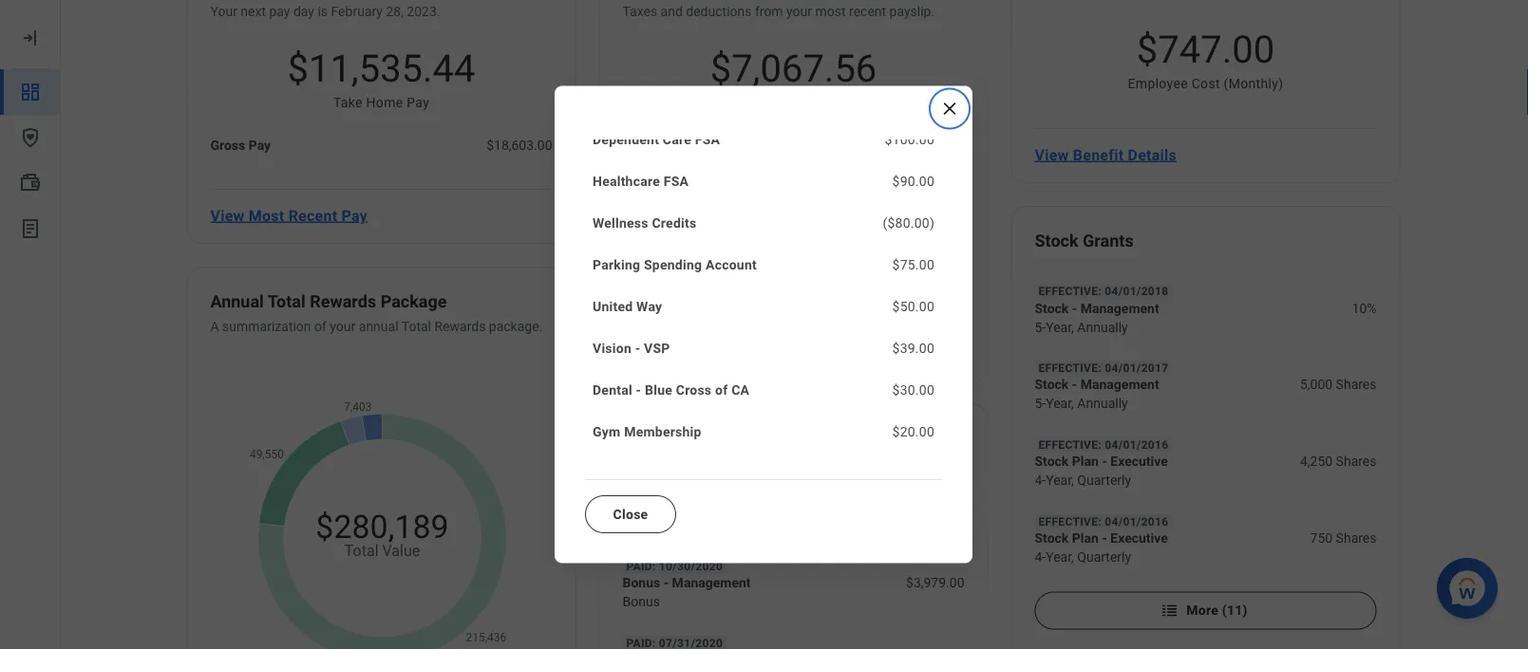 Task type: vqa. For each thing, say whether or not it's contained in the screenshot.
CLOSE ENVIRONMENT BANNER icon
no



Task type: describe. For each thing, give the bounding box(es) containing it.
10%
[[1352, 301, 1377, 316]]

view benefit details
[[1035, 146, 1177, 164]]

healthcare
[[593, 173, 660, 189]]

$18,603.00
[[487, 137, 552, 153]]

employee
[[1128, 76, 1188, 92]]

close
[[613, 507, 648, 522]]

&
[[676, 430, 687, 450]]

2 stock from the top
[[1035, 301, 1069, 316]]

oasdi (federal)
[[623, 221, 718, 237]]

stock inside stock grants element
[[1035, 231, 1079, 251]]

effective: for 4,250
[[1039, 438, 1102, 452]]

bonus inside the "bonus & one-time payments" element
[[623, 430, 671, 450]]

5- for 10%
[[1035, 320, 1046, 335]]

04/01/2018
[[1105, 285, 1169, 298]]

your next pay day is february 28, 2023. element
[[210, 2, 440, 21]]

3 bonus from the top
[[623, 518, 660, 534]]

annually for 10%
[[1078, 320, 1128, 335]]

effective: 04/01/2018
[[1039, 285, 1169, 298]]

5,000 shares
[[1301, 377, 1377, 393]]

federal withholding (federal)
[[623, 137, 799, 153]]

take
[[333, 95, 363, 111]]

gym
[[593, 424, 621, 440]]

payslip.
[[890, 3, 935, 19]]

$747.00 employee cost (monthly)
[[1128, 27, 1284, 92]]

750 shares
[[1311, 531, 1377, 547]]

withholding
[[670, 137, 742, 153]]

close button
[[585, 495, 676, 533]]

taxes
[[623, 3, 658, 19]]

$2,383.40
[[906, 137, 965, 153]]

your
[[210, 3, 237, 19]]

2 year, from the top
[[1046, 396, 1074, 412]]

blue
[[645, 382, 673, 398]]

04/01/2016 for 4,250 shares
[[1105, 438, 1169, 452]]

deductions
[[686, 3, 752, 19]]

$1,122.99
[[906, 221, 965, 237]]

stock plan - executive 4-year, quarterly for 750 shares
[[1035, 531, 1168, 566]]

$7,067.56
[[710, 46, 877, 91]]

summarization
[[222, 319, 311, 334]]

$20.00
[[893, 424, 935, 440]]

membership
[[624, 424, 702, 440]]

care
[[663, 132, 692, 147]]

dependent care fsa
[[593, 132, 720, 147]]

from
[[755, 3, 783, 19]]

$3,979.00
[[906, 576, 965, 592]]

$90.00
[[893, 173, 935, 189]]

is
[[318, 3, 328, 19]]

day
[[294, 3, 314, 19]]

01/29/2021
[[659, 483, 723, 497]]

4 year, from the top
[[1046, 550, 1074, 566]]

of inside "dialog"
[[715, 382, 728, 398]]

paid: for paid: 01/29/2021 bonus - management bonus
[[627, 483, 656, 497]]

more (11)
[[1187, 603, 1248, 619]]

3 year, from the top
[[1046, 473, 1074, 489]]

pay
[[269, 3, 290, 19]]

stock for 4,250
[[1035, 454, 1069, 470]]

vision
[[593, 341, 632, 356]]

1 vertical spatial total
[[402, 319, 431, 334]]

executive for 750 shares
[[1111, 531, 1168, 547]]

more (11) button
[[1035, 592, 1377, 630]]

paid: 01/29/2021 bonus - management bonus
[[623, 483, 751, 534]]

wellness
[[593, 215, 649, 231]]

0 horizontal spatial pay
[[249, 137, 271, 153]]

annually for 5,000 shares
[[1078, 396, 1128, 412]]

next
[[241, 3, 266, 19]]

$1,436.24
[[906, 179, 965, 195]]

(11)
[[1223, 603, 1248, 619]]

$977.87
[[917, 263, 965, 278]]

gross
[[210, 137, 245, 153]]

0 vertical spatial fsa
[[695, 132, 720, 147]]

0 vertical spatial rewards
[[310, 292, 376, 312]]

package
[[381, 292, 447, 312]]

credits
[[652, 215, 697, 231]]

plan for 750 shares
[[1072, 531, 1099, 547]]

taxes and deductions from your most recent payslip. element
[[623, 2, 935, 21]]

parking spending account
[[593, 257, 757, 273]]

(monthly)
[[1224, 76, 1284, 92]]

view benefit details button
[[1028, 136, 1185, 174]]

pay for $11,535.44
[[407, 95, 430, 111]]

pay for view
[[342, 207, 368, 225]]

x image
[[941, 99, 960, 118]]

united way
[[593, 299, 662, 314]]

quarterly for 750 shares
[[1078, 550, 1132, 566]]

5 bonus from the top
[[623, 595, 660, 611]]

1 vertical spatial (federal)
[[665, 221, 718, 237]]

$100.00
[[885, 132, 935, 147]]

vsp
[[644, 341, 670, 356]]

stock grants
[[1035, 231, 1134, 251]]

4- for 4,250
[[1035, 473, 1046, 489]]

oasdi
[[623, 221, 661, 237]]

paid: for paid: 10/30/2020
[[627, 560, 656, 574]]

stock grants element
[[1035, 230, 1134, 257]]

management for $3,979.00
[[672, 576, 751, 592]]

a summarization of your annual total rewards package. element
[[210, 317, 543, 336]]

view most recent pay button
[[203, 197, 375, 235]]

recent
[[289, 207, 338, 225]]

healthcare fsa
[[593, 173, 689, 189]]

dental - blue cross of ca
[[593, 382, 750, 398]]

dashboard image
[[19, 81, 42, 104]]

$11,535.44 take home pay
[[287, 46, 476, 111]]



Task type: locate. For each thing, give the bounding box(es) containing it.
quarterly for 4,250 shares
[[1078, 473, 1132, 489]]

of down annual total rewards package 'element'
[[315, 319, 327, 334]]

0 vertical spatial pay
[[407, 95, 430, 111]]

shares right 5,000
[[1336, 377, 1377, 393]]

0 vertical spatial stock - management 5-year, annually
[[1035, 301, 1160, 335]]

1 vertical spatial view
[[210, 207, 245, 225]]

1 vertical spatial rewards
[[435, 319, 486, 334]]

pay inside button
[[342, 207, 368, 225]]

2 executive from the top
[[1111, 531, 1168, 547]]

2 bonus from the top
[[623, 499, 661, 515]]

04/01/2016
[[1105, 438, 1169, 452], [1105, 515, 1169, 529]]

one-
[[691, 430, 728, 450]]

0 vertical spatial total
[[268, 292, 306, 312]]

1 vertical spatial of
[[715, 382, 728, 398]]

1 annually from the top
[[1078, 320, 1128, 335]]

1 stock - management 5-year, annually from the top
[[1035, 301, 1160, 335]]

vision - vsp
[[593, 341, 670, 356]]

shares for 4,250 shares
[[1336, 454, 1377, 470]]

0 vertical spatial effective: 04/01/2016
[[1039, 438, 1169, 452]]

annual
[[210, 292, 264, 312]]

view for view most recent pay
[[210, 207, 245, 225]]

1 bonus from the top
[[623, 430, 671, 450]]

view left 'most'
[[210, 207, 245, 225]]

stock
[[1035, 231, 1079, 251], [1035, 301, 1069, 316], [1035, 377, 1069, 393], [1035, 454, 1069, 470], [1035, 531, 1069, 547]]

united
[[593, 299, 633, 314]]

1 vertical spatial executive
[[1111, 531, 1168, 547]]

management down effective: 04/01/2017
[[1081, 377, 1160, 393]]

view left benefit
[[1035, 146, 1069, 164]]

0 vertical spatial your
[[787, 3, 812, 19]]

more
[[1187, 603, 1219, 619]]

most
[[249, 207, 285, 225]]

0 vertical spatial quarterly
[[1078, 473, 1132, 489]]

2 paid: from the top
[[627, 560, 656, 574]]

4-
[[1035, 473, 1046, 489], [1035, 550, 1046, 566]]

home
[[366, 95, 403, 111]]

2 effective: from the top
[[1039, 362, 1102, 375]]

0 vertical spatial annually
[[1078, 320, 1128, 335]]

1 4- from the top
[[1035, 473, 1046, 489]]

bonus
[[623, 430, 671, 450], [623, 499, 661, 515], [623, 518, 660, 534], [623, 576, 661, 592], [623, 595, 660, 611]]

1 paid: from the top
[[627, 483, 656, 497]]

pay
[[407, 95, 430, 111], [249, 137, 271, 153], [342, 207, 368, 225]]

effective: 04/01/2016 for 750 shares
[[1039, 515, 1169, 529]]

payments
[[772, 430, 849, 450]]

details
[[1128, 146, 1177, 164]]

1 vertical spatial stock plan - executive 4-year, quarterly
[[1035, 531, 1168, 566]]

annual total rewards package element
[[210, 291, 447, 317]]

cross
[[676, 382, 712, 398]]

a
[[210, 319, 219, 334]]

rewards down package
[[435, 319, 486, 334]]

paid: inside paid: 01/29/2021 bonus - management bonus
[[627, 483, 656, 497]]

benefit
[[1073, 146, 1124, 164]]

pay inside $11,535.44 take home pay
[[407, 95, 430, 111]]

5,000
[[1301, 377, 1333, 393]]

management down 01/29/2021
[[672, 499, 751, 515]]

1 vertical spatial shares
[[1336, 454, 1377, 470]]

(federal)
[[745, 137, 799, 153], [665, 221, 718, 237]]

4- for 750
[[1035, 550, 1046, 566]]

paid:
[[627, 483, 656, 497], [627, 560, 656, 574]]

$30.00
[[893, 382, 935, 398]]

1 vertical spatial fsa
[[664, 173, 689, 189]]

1 effective: 04/01/2016 from the top
[[1039, 438, 1169, 452]]

0 vertical spatial executive
[[1111, 454, 1168, 470]]

your next pay day is february 28, 2023.
[[210, 3, 440, 19]]

1 vertical spatial your
[[330, 319, 356, 334]]

management
[[1081, 301, 1160, 316], [1081, 377, 1160, 393], [672, 499, 751, 515], [672, 576, 751, 592]]

management for 5,000 shares
[[1081, 377, 1160, 393]]

stock - management 5-year, annually down effective: 04/01/2017
[[1035, 377, 1160, 412]]

3 shares from the top
[[1336, 531, 1377, 547]]

grants
[[1083, 231, 1134, 251]]

$75.00
[[893, 257, 935, 273]]

paid: 10/30/2020
[[627, 560, 723, 574]]

0 vertical spatial 04/01/2016
[[1105, 438, 1169, 452]]

2 stock - management 5-year, annually from the top
[[1035, 377, 1160, 412]]

0 vertical spatial (federal)
[[745, 137, 799, 153]]

gross pay
[[210, 137, 271, 153]]

your down annual total rewards package 'element'
[[330, 319, 356, 334]]

0 vertical spatial 4-
[[1035, 473, 1046, 489]]

2 vertical spatial pay
[[342, 207, 368, 225]]

5- for 5,000 shares
[[1035, 396, 1046, 412]]

rewards up a summarization of your annual total rewards package. element
[[310, 292, 376, 312]]

shares right 750
[[1336, 531, 1377, 547]]

0 vertical spatial 5-
[[1035, 320, 1046, 335]]

management down effective: 04/01/2018
[[1081, 301, 1160, 316]]

view for view benefit details
[[1035, 146, 1069, 164]]

($80.00)
[[883, 215, 935, 231]]

- inside bonus - management bonus
[[664, 576, 669, 592]]

2 quarterly from the top
[[1078, 550, 1132, 566]]

04/01/2017
[[1105, 362, 1169, 375]]

shares for 750 shares
[[1336, 531, 1377, 547]]

quarterly
[[1078, 473, 1132, 489], [1078, 550, 1132, 566]]

view inside "button"
[[1035, 146, 1069, 164]]

2 vertical spatial shares
[[1336, 531, 1377, 547]]

2 annually from the top
[[1078, 396, 1128, 412]]

parking
[[593, 257, 641, 273]]

0 vertical spatial plan
[[1072, 454, 1099, 470]]

account
[[706, 257, 757, 273]]

3 stock from the top
[[1035, 377, 1069, 393]]

1 plan from the top
[[1072, 454, 1099, 470]]

5 stock from the top
[[1035, 531, 1069, 547]]

cost
[[1192, 76, 1221, 92]]

dialog containing dependent care fsa
[[555, 86, 973, 564]]

dialog
[[555, 86, 973, 564]]

shares
[[1336, 377, 1377, 393], [1336, 454, 1377, 470], [1336, 531, 1377, 547]]

shares right '4,250'
[[1336, 454, 1377, 470]]

management down 10/30/2020
[[672, 576, 751, 592]]

effective: 04/01/2017
[[1039, 362, 1169, 375]]

$50.00
[[893, 299, 935, 314]]

your inside annual total rewards package a summarization of your annual total rewards package.
[[330, 319, 356, 334]]

1 horizontal spatial fsa
[[695, 132, 720, 147]]

4 stock from the top
[[1035, 454, 1069, 470]]

of left ca
[[715, 382, 728, 398]]

paid: up close on the bottom
[[627, 483, 656, 497]]

1 quarterly from the top
[[1078, 473, 1132, 489]]

management inside paid: 01/29/2021 bonus - management bonus
[[672, 499, 751, 515]]

0 horizontal spatial fsa
[[664, 173, 689, 189]]

(federal) right withholding
[[745, 137, 799, 153]]

2 shares from the top
[[1336, 454, 1377, 470]]

your
[[787, 3, 812, 19], [330, 319, 356, 334]]

plan for 4,250 shares
[[1072, 454, 1099, 470]]

1 vertical spatial stock - management 5-year, annually
[[1035, 377, 1160, 412]]

2 plan from the top
[[1072, 531, 1099, 547]]

1 vertical spatial quarterly
[[1078, 550, 1132, 566]]

2023.
[[407, 3, 440, 19]]

stock for 5,000
[[1035, 377, 1069, 393]]

4,250
[[1301, 454, 1333, 470]]

2 04/01/2016 from the top
[[1105, 515, 1169, 529]]

10/30/2020
[[659, 560, 723, 574]]

5-
[[1035, 320, 1046, 335], [1035, 396, 1046, 412]]

federal
[[623, 137, 667, 153]]

wellness credits
[[593, 215, 697, 231]]

0 horizontal spatial total
[[268, 292, 306, 312]]

paid: left 10/30/2020
[[627, 560, 656, 574]]

dental
[[593, 382, 633, 398]]

executive up list view "icon"
[[1111, 531, 1168, 547]]

1 vertical spatial pay
[[249, 137, 271, 153]]

package.
[[489, 319, 543, 334]]

2 5- from the top
[[1035, 396, 1046, 412]]

5- down effective: 04/01/2018
[[1035, 320, 1046, 335]]

3 effective: from the top
[[1039, 438, 1102, 452]]

$747.00
[[1137, 27, 1275, 72]]

1 vertical spatial plan
[[1072, 531, 1099, 547]]

4,250 shares
[[1301, 454, 1377, 470]]

executive for 4,250 shares
[[1111, 454, 1168, 470]]

gym membership
[[593, 424, 702, 440]]

ca
[[732, 382, 750, 398]]

pay right home on the left top of the page
[[407, 95, 430, 111]]

annually down effective: 04/01/2017
[[1078, 396, 1128, 412]]

bonus & one-time payments
[[623, 430, 849, 450]]

4 bonus from the top
[[623, 576, 661, 592]]

stock plan - executive 4-year, quarterly for 4,250 shares
[[1035, 454, 1168, 489]]

1 effective: from the top
[[1039, 285, 1102, 298]]

way
[[637, 299, 662, 314]]

annual
[[359, 319, 399, 334]]

your right the from
[[787, 3, 812, 19]]

1 horizontal spatial pay
[[342, 207, 368, 225]]

annually down effective: 04/01/2018
[[1078, 320, 1128, 335]]

spending
[[644, 257, 702, 273]]

stock - management 5-year, annually
[[1035, 301, 1160, 335], [1035, 377, 1160, 412]]

2 stock plan - executive 4-year, quarterly from the top
[[1035, 531, 1168, 566]]

stock - management 5-year, annually for 10%
[[1035, 301, 1160, 335]]

total down package
[[402, 319, 431, 334]]

bonus & one-time payments element
[[623, 428, 849, 455]]

plan
[[1072, 454, 1099, 470], [1072, 531, 1099, 547]]

taxes and deductions from your most recent payslip.
[[623, 3, 935, 19]]

2 effective: 04/01/2016 from the top
[[1039, 515, 1169, 529]]

1 horizontal spatial (federal)
[[745, 137, 799, 153]]

1 stock from the top
[[1035, 231, 1079, 251]]

deductions element
[[623, 0, 710, 2]]

shares for 5,000 shares
[[1336, 377, 1377, 393]]

(federal) up parking spending account
[[665, 221, 718, 237]]

401(k)
[[623, 179, 662, 195]]

and
[[661, 3, 683, 19]]

1 shares from the top
[[1336, 377, 1377, 393]]

0 vertical spatial view
[[1035, 146, 1069, 164]]

total up summarization
[[268, 292, 306, 312]]

1 horizontal spatial total
[[402, 319, 431, 334]]

1 horizontal spatial view
[[1035, 146, 1069, 164]]

5- down effective: 04/01/2017
[[1035, 396, 1046, 412]]

(california)
[[682, 263, 749, 278]]

management for 10%
[[1081, 301, 1160, 316]]

0 vertical spatial paid:
[[627, 483, 656, 497]]

effective: for 5,000
[[1039, 362, 1102, 375]]

4 effective: from the top
[[1039, 515, 1102, 529]]

pay right recent at left top
[[342, 207, 368, 225]]

1 5- from the top
[[1035, 320, 1046, 335]]

view
[[1035, 146, 1069, 164], [210, 207, 245, 225]]

0 horizontal spatial your
[[330, 319, 356, 334]]

effective: 04/01/2016 for 4,250 shares
[[1039, 438, 1169, 452]]

pay right gross
[[249, 137, 271, 153]]

0 vertical spatial shares
[[1336, 377, 1377, 393]]

1 horizontal spatial rewards
[[435, 319, 486, 334]]

management inside bonus - management bonus
[[672, 576, 751, 592]]

1 vertical spatial 5-
[[1035, 396, 1046, 412]]

0 horizontal spatial rewards
[[310, 292, 376, 312]]

view most recent pay
[[210, 207, 368, 225]]

total
[[268, 292, 306, 312], [402, 319, 431, 334]]

1 vertical spatial 4-
[[1035, 550, 1046, 566]]

dependent
[[593, 132, 660, 147]]

2 horizontal spatial pay
[[407, 95, 430, 111]]

stock for 750
[[1035, 531, 1069, 547]]

1 executive from the top
[[1111, 454, 1168, 470]]

0 vertical spatial of
[[315, 319, 327, 334]]

stock - management 5-year, annually for 5,000 shares
[[1035, 377, 1160, 412]]

$11,535.44
[[287, 46, 476, 91]]

stock - management 5-year, annually down effective: 04/01/2018
[[1035, 301, 1160, 335]]

0 vertical spatial stock plan - executive 4-year, quarterly
[[1035, 454, 1168, 489]]

- inside paid: 01/29/2021 bonus - management bonus
[[664, 499, 669, 515]]

1 horizontal spatial your
[[787, 3, 812, 19]]

2 4- from the top
[[1035, 550, 1046, 566]]

1 stock plan - executive 4-year, quarterly from the top
[[1035, 454, 1168, 489]]

0 horizontal spatial of
[[315, 319, 327, 334]]

effective: for 750
[[1039, 515, 1102, 529]]

annual total rewards package a summarization of your annual total rewards package.
[[210, 292, 543, 334]]

bonus - management bonus
[[623, 576, 751, 611]]

of inside annual total rewards package a summarization of your annual total rewards package.
[[315, 319, 327, 334]]

1 vertical spatial 04/01/2016
[[1105, 515, 1169, 529]]

1 year, from the top
[[1046, 320, 1074, 335]]

list view image
[[1160, 602, 1179, 621]]

28,
[[386, 3, 404, 19]]

1 vertical spatial effective: 04/01/2016
[[1039, 515, 1169, 529]]

1 vertical spatial paid:
[[627, 560, 656, 574]]

0 horizontal spatial (federal)
[[665, 221, 718, 237]]

fsa right 401(k)
[[664, 173, 689, 189]]

effective: 04/01/2016
[[1039, 438, 1169, 452], [1039, 515, 1169, 529]]

navigation pane region
[[0, 0, 61, 650]]

1 04/01/2016 from the top
[[1105, 438, 1169, 452]]

view inside button
[[210, 207, 245, 225]]

1 vertical spatial annually
[[1078, 396, 1128, 412]]

recent
[[849, 3, 887, 19]]

executive down the 04/01/2017
[[1111, 454, 1168, 470]]

0 horizontal spatial view
[[210, 207, 245, 225]]

fsa right care
[[695, 132, 720, 147]]

04/01/2016 for 750 shares
[[1105, 515, 1169, 529]]

1 horizontal spatial of
[[715, 382, 728, 398]]



